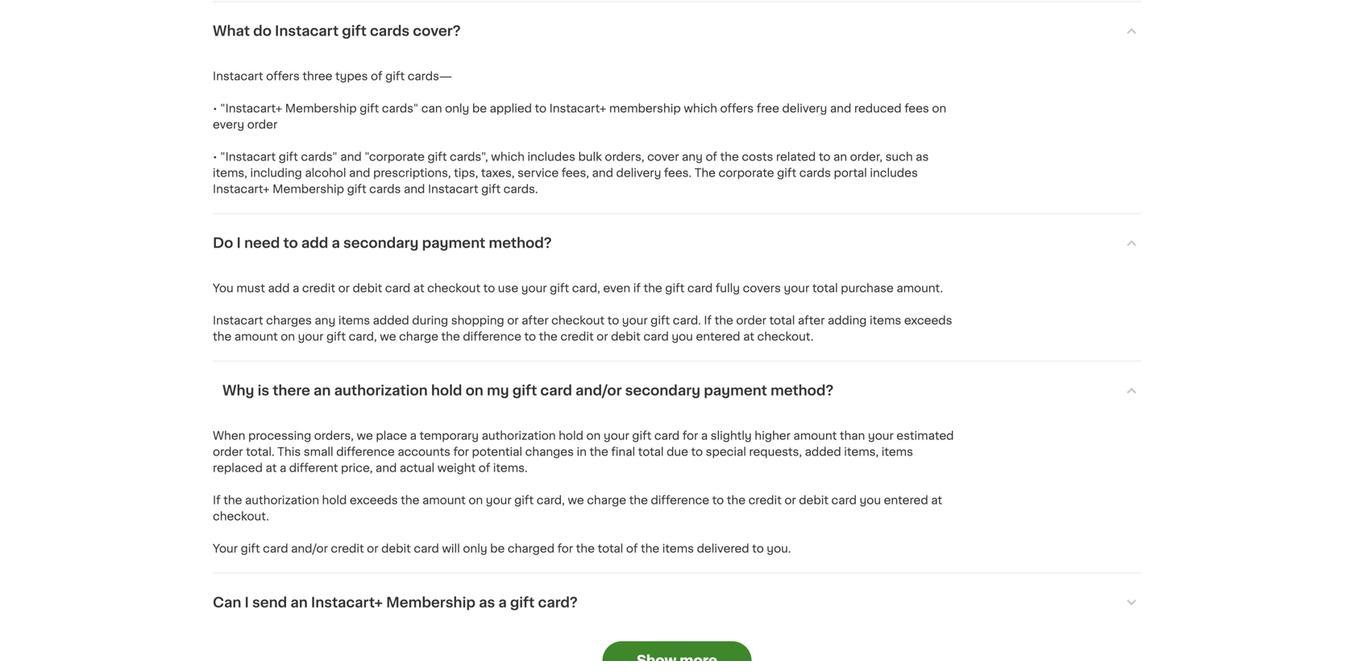 Task type: locate. For each thing, give the bounding box(es) containing it.
added left during
[[373, 315, 409, 326]]

and/or inside dropdown button
[[576, 384, 622, 397]]

accounts
[[398, 446, 451, 457]]

0 horizontal spatial after
[[522, 315, 549, 326]]

exceeds down amount.
[[905, 315, 953, 326]]

entered inside you must add a credit or debit card at checkout to use your gift card, even if the gift card fully covers your total purchase amount. instacart charges any items added during shopping or after checkout to your gift card. if the order total after adding items exceeds the amount on your gift card, we charge the difference to the credit or debit card you entered at checkout.
[[696, 331, 741, 342]]

cards.
[[504, 183, 538, 195]]

to left the you.
[[752, 543, 764, 554]]

an inside 'dropdown button'
[[291, 596, 308, 609]]

card
[[385, 282, 411, 294], [688, 282, 713, 294], [644, 331, 669, 342], [541, 384, 572, 397], [655, 430, 680, 441], [832, 495, 857, 506], [263, 543, 288, 554], [414, 543, 439, 554]]

1 horizontal spatial added
[[805, 446, 842, 457]]

service
[[518, 167, 559, 178]]

0 vertical spatial and/or
[[576, 384, 622, 397]]

0 vertical spatial items,
[[213, 167, 247, 178]]

as inside the can i send an instacart+ membership as a gift card? 'dropdown button'
[[479, 596, 495, 609]]

i
[[237, 236, 241, 250], [245, 596, 249, 609]]

a inside 'dropdown button'
[[499, 596, 507, 609]]

is
[[258, 384, 269, 397]]

cards down prescriptions,
[[369, 183, 401, 195]]

card, inside when processing orders, we place a temporary authorization hold on your gift card for a slightly higher amount than your estimated order total. this small difference accounts for potential changes in the final total due to special requests, added items, items replaced at a different price, and actual weight of items. if the authorization hold exceeds the amount on your gift card, we charge the difference to the credit or debit card you entered at checkout. your gift card and/or credit or debit card will only be charged for the total of the items delivered to you.
[[537, 495, 565, 506]]

delivered
[[697, 543, 750, 554]]

1 vertical spatial add
[[268, 282, 290, 294]]

1 horizontal spatial hold
[[431, 384, 462, 397]]

method?
[[489, 236, 552, 250], [771, 384, 834, 397]]

total
[[813, 282, 838, 294], [770, 315, 795, 326], [638, 446, 664, 457], [598, 543, 624, 554]]

can
[[213, 596, 241, 609]]

0 horizontal spatial instacart+
[[213, 183, 270, 195]]

add right must
[[268, 282, 290, 294]]

1 horizontal spatial i
[[245, 596, 249, 609]]

hold up temporary
[[431, 384, 462, 397]]

any inside you must add a credit or debit card at checkout to use your gift card, even if the gift card fully covers your total purchase amount. instacart charges any items added during shopping or after checkout to your gift card. if the order total after adding items exceeds the amount on your gift card, we charge the difference to the credit or debit card you entered at checkout.
[[315, 315, 336, 326]]

cards
[[370, 24, 410, 38], [800, 167, 831, 178], [369, 183, 401, 195]]

2 horizontal spatial difference
[[651, 495, 710, 506]]

gift
[[342, 24, 367, 38], [386, 70, 405, 82], [360, 103, 379, 114], [279, 151, 298, 162], [428, 151, 447, 162], [777, 167, 797, 178], [347, 183, 367, 195], [481, 183, 501, 195], [550, 282, 569, 294], [666, 282, 685, 294], [651, 315, 670, 326], [327, 331, 346, 342], [513, 384, 537, 397], [632, 430, 652, 441], [515, 495, 534, 506], [241, 543, 260, 554], [510, 596, 535, 609]]

an inside dropdown button
[[314, 384, 331, 397]]

1 horizontal spatial an
[[314, 384, 331, 397]]

secondary up due
[[625, 384, 701, 397]]

an
[[834, 151, 848, 162], [314, 384, 331, 397], [291, 596, 308, 609]]

added
[[373, 315, 409, 326], [805, 446, 842, 457]]

0 vertical spatial you
[[672, 331, 693, 342]]

2 vertical spatial authorization
[[245, 495, 319, 506]]

after left adding
[[798, 315, 825, 326]]

0 horizontal spatial as
[[479, 596, 495, 609]]

0 vertical spatial order
[[247, 119, 278, 130]]

2 vertical spatial amount
[[423, 495, 466, 506]]

delivery down cover
[[616, 167, 662, 178]]

instacart inside dropdown button
[[275, 24, 339, 38]]

0 vertical spatial delivery
[[783, 103, 828, 114]]

1 vertical spatial exceeds
[[350, 495, 398, 506]]

debit down requests,
[[799, 495, 829, 506]]

a down this
[[280, 462, 286, 474]]

instacart+ inside 'dropdown button'
[[311, 596, 383, 609]]

checkout. inside you must add a credit or debit card at checkout to use your gift card, even if the gift card fully covers your total purchase amount. instacart charges any items added during shopping or after checkout to your gift card. if the order total after adding items exceeds the amount on your gift card, we charge the difference to the credit or debit card you entered at checkout.
[[758, 331, 814, 342]]

secondary down prescriptions,
[[344, 236, 419, 250]]

the right in
[[590, 446, 609, 457]]

a left card?
[[499, 596, 507, 609]]

to right need
[[283, 236, 298, 250]]

use
[[498, 282, 519, 294]]

checkout down even at top
[[552, 315, 605, 326]]

what
[[213, 24, 250, 38]]

1 horizontal spatial be
[[490, 543, 505, 554]]

1 vertical spatial entered
[[884, 495, 929, 506]]

to left use
[[484, 282, 495, 294]]

2 • from the top
[[213, 151, 217, 162]]

checkout. down covers
[[758, 331, 814, 342]]

0 horizontal spatial charge
[[399, 331, 439, 342]]

includes
[[528, 151, 576, 162], [870, 167, 918, 178]]

2 horizontal spatial an
[[834, 151, 848, 162]]

hold
[[431, 384, 462, 397], [559, 430, 584, 441], [322, 495, 347, 506]]

fees,
[[562, 167, 589, 178]]

add
[[301, 236, 328, 250], [268, 282, 290, 294]]

as inside instacart offers three types of gift cards— • "instacart+ membership gift cards" can only be applied to instacart+ membership which offers free delivery and reduced fees on every order • "instacart gift cards" and "corporate gift cards", which includes bulk orders, cover any of the costs related to an order, such as items, including alcohol and prescriptions, tips, taxes, service fees, and delivery fees. the corporate gift cards portal includes instacart+ membership gift cards and instacart gift cards.
[[916, 151, 929, 162]]

1 after from the left
[[522, 315, 549, 326]]

0 vertical spatial amount
[[235, 331, 278, 342]]

items, inside instacart offers three types of gift cards— • "instacart+ membership gift cards" can only be applied to instacart+ membership which offers free delivery and reduced fees on every order • "instacart gift cards" and "corporate gift cards", which includes bulk orders, cover any of the costs related to an order, such as items, including alcohol and prescriptions, tips, taxes, service fees, and delivery fees. the corporate gift cards portal includes instacart+ membership gift cards and instacart gift cards.
[[213, 167, 247, 178]]

delivery right free
[[783, 103, 828, 114]]

at down total.
[[266, 462, 277, 474]]

charge inside you must add a credit or debit card at checkout to use your gift card, even if the gift card fully covers your total purchase amount. instacart charges any items added during shopping or after checkout to your gift card. if the order total after adding items exceeds the amount on your gift card, we charge the difference to the credit or debit card you entered at checkout.
[[399, 331, 439, 342]]

on down "charges"
[[281, 331, 295, 342]]

1 horizontal spatial cards"
[[382, 103, 419, 114]]

order down covers
[[737, 315, 767, 326]]

1 horizontal spatial we
[[380, 331, 396, 342]]

1 vertical spatial orders,
[[314, 430, 354, 441]]

1 horizontal spatial for
[[558, 543, 573, 554]]

0 vertical spatial entered
[[696, 331, 741, 342]]

for up due
[[683, 430, 699, 441]]

your down items.
[[486, 495, 512, 506]]

1 horizontal spatial as
[[916, 151, 929, 162]]

delivery
[[783, 103, 828, 114], [616, 167, 662, 178]]

of
[[371, 70, 383, 82], [706, 151, 718, 162], [479, 462, 490, 474], [626, 543, 638, 554]]

you.
[[767, 543, 791, 554]]

tips,
[[454, 167, 478, 178]]

1 vertical spatial secondary
[[625, 384, 701, 397]]

free
[[757, 103, 780, 114]]

the
[[721, 151, 739, 162], [644, 282, 663, 294], [715, 315, 734, 326], [213, 331, 232, 342], [441, 331, 460, 342], [539, 331, 558, 342], [590, 446, 609, 457], [224, 495, 242, 506], [401, 495, 420, 506], [629, 495, 648, 506], [727, 495, 746, 506], [576, 543, 595, 554], [641, 543, 660, 554]]

instacart+ down "instacart on the left of page
[[213, 183, 270, 195]]

any up the
[[682, 151, 703, 162]]

cards"
[[382, 103, 419, 114], [301, 151, 338, 162]]

on up in
[[587, 430, 601, 441]]

0 vertical spatial charge
[[399, 331, 439, 342]]

i inside 'dropdown button'
[[245, 596, 249, 609]]

0 vertical spatial orders,
[[605, 151, 645, 162]]

of right 'types'
[[371, 70, 383, 82]]

there
[[273, 384, 310, 397]]

2 vertical spatial difference
[[651, 495, 710, 506]]

orders, up "small"
[[314, 430, 354, 441]]

an right there
[[314, 384, 331, 397]]

hold down different
[[322, 495, 347, 506]]

0 horizontal spatial orders,
[[314, 430, 354, 441]]

cards",
[[450, 151, 488, 162]]

instacart+
[[550, 103, 607, 114], [213, 183, 270, 195], [311, 596, 383, 609]]

a inside you must add a credit or debit card at checkout to use your gift card, even if the gift card fully covers your total purchase amount. instacart charges any items added during shopping or after checkout to your gift card. if the order total after adding items exceeds the amount on your gift card, we charge the difference to the credit or debit card you entered at checkout.
[[293, 282, 299, 294]]

2 vertical spatial card,
[[537, 495, 565, 506]]

cards left cover? on the left
[[370, 24, 410, 38]]

total up adding
[[813, 282, 838, 294]]

difference inside you must add a credit or debit card at checkout to use your gift card, even if the gift card fully covers your total purchase amount. instacart charges any items added during shopping or after checkout to your gift card. if the order total after adding items exceeds the amount on your gift card, we charge the difference to the credit or debit card you entered at checkout.
[[463, 331, 522, 342]]

at
[[413, 282, 425, 294], [744, 331, 755, 342], [266, 462, 277, 474], [932, 495, 943, 506]]

membership down alcohol
[[273, 183, 344, 195]]

0 horizontal spatial difference
[[336, 446, 395, 457]]

0 horizontal spatial checkout
[[428, 282, 481, 294]]

on inside you must add a credit or debit card at checkout to use your gift card, even if the gift card fully covers your total purchase amount. instacart charges any items added during shopping or after checkout to your gift card. if the order total after adding items exceeds the amount on your gift card, we charge the difference to the credit or debit card you entered at checkout.
[[281, 331, 295, 342]]

if right card. at top
[[704, 315, 712, 326]]

an up the portal
[[834, 151, 848, 162]]

1 vertical spatial hold
[[559, 430, 584, 441]]

difference up price,
[[336, 446, 395, 457]]

1 horizontal spatial and/or
[[576, 384, 622, 397]]

amount left than
[[794, 430, 837, 441]]

total.
[[246, 446, 275, 457]]

1 horizontal spatial payment
[[704, 384, 768, 397]]

add right need
[[301, 236, 328, 250]]

entered
[[696, 331, 741, 342], [884, 495, 929, 506]]

if inside when processing orders, we place a temporary authorization hold on your gift card for a slightly higher amount than your estimated order total. this small difference accounts for potential changes in the final total due to special requests, added items, items replaced at a different price, and actual weight of items. if the authorization hold exceeds the amount on your gift card, we charge the difference to the credit or debit card you entered at checkout. your gift card and/or credit or debit card will only be charged for the total of the items delivered to you.
[[213, 495, 221, 506]]

0 vertical spatial i
[[237, 236, 241, 250]]

fees
[[905, 103, 930, 114]]

the up corporate at the right top of the page
[[721, 151, 739, 162]]

2 vertical spatial order
[[213, 446, 243, 457]]

1 horizontal spatial authorization
[[334, 384, 428, 397]]

items, down than
[[844, 446, 879, 457]]

1 vertical spatial only
[[463, 543, 488, 554]]

• up every
[[213, 103, 217, 114]]

1 horizontal spatial difference
[[463, 331, 522, 342]]

0 vertical spatial be
[[472, 103, 487, 114]]

added inside you must add a credit or debit card at checkout to use your gift card, even if the gift card fully covers your total purchase amount. instacart charges any items added during shopping or after checkout to your gift card. if the order total after adding items exceeds the amount on your gift card, we charge the difference to the credit or debit card you entered at checkout.
[[373, 315, 409, 326]]

0 horizontal spatial items,
[[213, 167, 247, 178]]

authorization up potential at the bottom left of the page
[[482, 430, 556, 441]]

to right due
[[691, 446, 703, 457]]

during
[[412, 315, 449, 326]]

portal
[[834, 167, 868, 178]]

charge down final
[[587, 495, 627, 506]]

items, down "instacart on the left of page
[[213, 167, 247, 178]]

a
[[332, 236, 340, 250], [293, 282, 299, 294], [410, 430, 417, 441], [701, 430, 708, 441], [280, 462, 286, 474], [499, 596, 507, 609]]

0 vertical spatial any
[[682, 151, 703, 162]]

0 vertical spatial offers
[[266, 70, 300, 82]]

1 horizontal spatial delivery
[[783, 103, 828, 114]]

what do instacart gift cards cover?
[[213, 24, 461, 38]]

as right such
[[916, 151, 929, 162]]

hold inside why is there an authorization hold on my gift card and/or secondary payment method? dropdown button
[[431, 384, 462, 397]]

1 vertical spatial card,
[[349, 331, 377, 342]]

0 horizontal spatial hold
[[322, 495, 347, 506]]

checkout
[[428, 282, 481, 294], [552, 315, 605, 326]]

on inside instacart offers three types of gift cards— • "instacart+ membership gift cards" can only be applied to instacart+ membership which offers free delivery and reduced fees on every order • "instacart gift cards" and "corporate gift cards", which includes bulk orders, cover any of the costs related to an order, such as items, including alcohol and prescriptions, tips, taxes, service fees, and delivery fees. the corporate gift cards portal includes instacart+ membership gift cards and instacart gift cards.
[[932, 103, 947, 114]]

1 horizontal spatial orders,
[[605, 151, 645, 162]]

0 vertical spatial an
[[834, 151, 848, 162]]

or up the you.
[[785, 495, 796, 506]]

0 vertical spatial added
[[373, 315, 409, 326]]

1 horizontal spatial card,
[[537, 495, 565, 506]]

credit up "charges"
[[302, 282, 335, 294]]

added inside when processing orders, we place a temporary authorization hold on your gift card for a slightly higher amount than your estimated order total. this small difference accounts for potential changes in the final total due to special requests, added items, items replaced at a different price, and actual weight of items. if the authorization hold exceeds the amount on your gift card, we charge the difference to the credit or debit card you entered at checkout. your gift card and/or credit or debit card will only be charged for the total of the items delivered to you.
[[805, 446, 842, 457]]

exceeds inside you must add a credit or debit card at checkout to use your gift card, even if the gift card fully covers your total purchase amount. instacart charges any items added during shopping or after checkout to your gift card. if the order total after adding items exceeds the amount on your gift card, we charge the difference to the credit or debit card you entered at checkout.
[[905, 315, 953, 326]]

0 horizontal spatial delivery
[[616, 167, 662, 178]]

card up why is there an authorization hold on my gift card and/or secondary payment method? dropdown button
[[644, 331, 669, 342]]

you
[[672, 331, 693, 342], [860, 495, 881, 506]]

0 vertical spatial for
[[683, 430, 699, 441]]

order inside you must add a credit or debit card at checkout to use your gift card, even if the gift card fully covers your total purchase amount. instacart charges any items added during shopping or after checkout to your gift card. if the order total after adding items exceeds the amount on your gift card, we charge the difference to the credit or debit card you entered at checkout.
[[737, 315, 767, 326]]

orders, inside instacart offers three types of gift cards— • "instacart+ membership gift cards" can only be applied to instacart+ membership which offers free delivery and reduced fees on every order • "instacart gift cards" and "corporate gift cards", which includes bulk orders, cover any of the costs related to an order, such as items, including alcohol and prescriptions, tips, taxes, service fees, and delivery fees. the corporate gift cards portal includes instacart+ membership gift cards and instacart gift cards.
[[605, 151, 645, 162]]

items,
[[213, 167, 247, 178], [844, 446, 879, 457]]

items down the estimated on the right bottom of the page
[[882, 446, 914, 457]]

and right price,
[[376, 462, 397, 474]]

2 horizontal spatial hold
[[559, 430, 584, 441]]

debit up can i send an instacart+ membership as a gift card?
[[381, 543, 411, 554]]

the inside instacart offers three types of gift cards— • "instacart+ membership gift cards" can only be applied to instacart+ membership which offers free delivery and reduced fees on every order • "instacart gift cards" and "corporate gift cards", which includes bulk orders, cover any of the costs related to an order, such as items, including alcohol and prescriptions, tips, taxes, service fees, and delivery fees. the corporate gift cards portal includes instacart+ membership gift cards and instacart gift cards.
[[721, 151, 739, 162]]

membership inside 'dropdown button'
[[386, 596, 476, 609]]

0 horizontal spatial entered
[[696, 331, 741, 342]]

0 vertical spatial as
[[916, 151, 929, 162]]

0 horizontal spatial any
[[315, 315, 336, 326]]

1 horizontal spatial method?
[[771, 384, 834, 397]]

0 horizontal spatial includes
[[528, 151, 576, 162]]

and/or
[[576, 384, 622, 397], [291, 543, 328, 554]]

1 horizontal spatial instacart+
[[311, 596, 383, 609]]

you inside when processing orders, we place a temporary authorization hold on your gift card for a slightly higher amount than your estimated order total. this small difference accounts for potential changes in the final total due to special requests, added items, items replaced at a different price, and actual weight of items. if the authorization hold exceeds the amount on your gift card, we charge the difference to the credit or debit card you entered at checkout. your gift card and/or credit or debit card will only be charged for the total of the items delivered to you.
[[860, 495, 881, 506]]

0 horizontal spatial which
[[491, 151, 525, 162]]

add inside you must add a credit or debit card at checkout to use your gift card, even if the gift card fully covers your total purchase amount. instacart charges any items added during shopping or after checkout to your gift card. if the order total after adding items exceeds the amount on your gift card, we charge the difference to the credit or debit card you entered at checkout.
[[268, 282, 290, 294]]

1 horizontal spatial any
[[682, 151, 703, 162]]

1 vertical spatial order
[[737, 315, 767, 326]]

payment
[[422, 236, 486, 250], [704, 384, 768, 397]]

only right can on the top left
[[445, 103, 470, 114]]

amount inside you must add a credit or debit card at checkout to use your gift card, even if the gift card fully covers your total purchase amount. instacart charges any items added during shopping or after checkout to your gift card. if the order total after adding items exceeds the amount on your gift card, we charge the difference to the credit or debit card you entered at checkout.
[[235, 331, 278, 342]]

total left due
[[638, 446, 664, 457]]

0 horizontal spatial an
[[291, 596, 308, 609]]

which up taxes,
[[491, 151, 525, 162]]

cards" left can on the top left
[[382, 103, 419, 114]]

card.
[[673, 315, 701, 326]]

1 vertical spatial which
[[491, 151, 525, 162]]

1 vertical spatial i
[[245, 596, 249, 609]]

1 vertical spatial payment
[[704, 384, 768, 397]]

to
[[535, 103, 547, 114], [819, 151, 831, 162], [283, 236, 298, 250], [484, 282, 495, 294], [608, 315, 620, 326], [525, 331, 536, 342], [691, 446, 703, 457], [713, 495, 724, 506], [752, 543, 764, 554]]

offers left three
[[266, 70, 300, 82]]

orders, right bulk
[[605, 151, 645, 162]]

be inside when processing orders, we place a temporary authorization hold on your gift card for a slightly higher amount than your estimated order total. this small difference accounts for potential changes in the final total due to special requests, added items, items replaced at a different price, and actual weight of items. if the authorization hold exceeds the amount on your gift card, we charge the difference to the credit or debit card you entered at checkout. your gift card and/or credit or debit card will only be charged for the total of the items delivered to you.
[[490, 543, 505, 554]]

0 vertical spatial checkout.
[[758, 331, 814, 342]]

1 horizontal spatial after
[[798, 315, 825, 326]]

which
[[684, 103, 718, 114], [491, 151, 525, 162]]

2 vertical spatial hold
[[322, 495, 347, 506]]

0 horizontal spatial exceeds
[[350, 495, 398, 506]]

secondary
[[344, 236, 419, 250], [625, 384, 701, 397]]

method? up higher
[[771, 384, 834, 397]]

amount down "charges"
[[235, 331, 278, 342]]

need
[[244, 236, 280, 250]]

you
[[213, 282, 234, 294]]

charge inside when processing orders, we place a temporary authorization hold on your gift card for a slightly higher amount than your estimated order total. this small difference accounts for potential changes in the final total due to special requests, added items, items replaced at a different price, and actual weight of items. if the authorization hold exceeds the amount on your gift card, we charge the difference to the credit or debit card you entered at checkout. your gift card and/or credit or debit card will only be charged for the total of the items delivered to you.
[[587, 495, 627, 506]]

0 horizontal spatial payment
[[422, 236, 486, 250]]

authorization up place
[[334, 384, 428, 397]]

difference down due
[[651, 495, 710, 506]]

purchase
[[841, 282, 894, 294]]

your right use
[[522, 282, 547, 294]]

gift inside what do instacart gift cards cover? dropdown button
[[342, 24, 367, 38]]

0 vertical spatial authorization
[[334, 384, 428, 397]]

2 horizontal spatial instacart+
[[550, 103, 607, 114]]

three
[[303, 70, 333, 82]]

to inside dropdown button
[[283, 236, 298, 250]]

the down special
[[727, 495, 746, 506]]

to right related
[[819, 151, 831, 162]]

order inside instacart offers three types of gift cards— • "instacart+ membership gift cards" can only be applied to instacart+ membership which offers free delivery and reduced fees on every order • "instacart gift cards" and "corporate gift cards", which includes bulk orders, cover any of the costs related to an order, such as items, including alcohol and prescriptions, tips, taxes, service fees, and delivery fees. the corporate gift cards portal includes instacart+ membership gift cards and instacart gift cards.
[[247, 119, 278, 130]]

1 horizontal spatial order
[[247, 119, 278, 130]]

will
[[442, 543, 460, 554]]

2 horizontal spatial amount
[[794, 430, 837, 441]]

cards down related
[[800, 167, 831, 178]]

a up "charges"
[[293, 282, 299, 294]]

if down replaced
[[213, 495, 221, 506]]

you down than
[[860, 495, 881, 506]]

instacart right do
[[275, 24, 339, 38]]

0 vertical spatial only
[[445, 103, 470, 114]]

after
[[522, 315, 549, 326], [798, 315, 825, 326]]

you inside you must add a credit or debit card at checkout to use your gift card, even if the gift card fully covers your total purchase amount. instacart charges any items added during shopping or after checkout to your gift card. if the order total after adding items exceeds the amount on your gift card, we charge the difference to the credit or debit card you entered at checkout.
[[672, 331, 693, 342]]

1 horizontal spatial checkout
[[552, 315, 605, 326]]

0 vertical spatial hold
[[431, 384, 462, 397]]

be
[[472, 103, 487, 114], [490, 543, 505, 554]]

the
[[695, 167, 716, 178]]

1 vertical spatial offers
[[721, 103, 754, 114]]

we
[[380, 331, 396, 342], [357, 430, 373, 441], [568, 495, 584, 506]]

any right "charges"
[[315, 315, 336, 326]]

only inside when processing orders, we place a temporary authorization hold on your gift card for a slightly higher amount than your estimated order total. this small difference accounts for potential changes in the final total due to special requests, added items, items replaced at a different price, and actual weight of items. if the authorization hold exceeds the amount on your gift card, we charge the difference to the credit or debit card you entered at checkout. your gift card and/or credit or debit card will only be charged for the total of the items delivered to you.
[[463, 543, 488, 554]]

authorization
[[334, 384, 428, 397], [482, 430, 556, 441], [245, 495, 319, 506]]

the down 'you'
[[213, 331, 232, 342]]

as left card?
[[479, 596, 495, 609]]

offers left free
[[721, 103, 754, 114]]

i right do
[[237, 236, 241, 250]]

1 vertical spatial added
[[805, 446, 842, 457]]

cards" up alcohol
[[301, 151, 338, 162]]

gift inside the can i send an instacart+ membership as a gift card? 'dropdown button'
[[510, 596, 535, 609]]

1 horizontal spatial secondary
[[625, 384, 701, 397]]

i inside dropdown button
[[237, 236, 241, 250]]

debit
[[353, 282, 382, 294], [611, 331, 641, 342], [799, 495, 829, 506], [381, 543, 411, 554]]

checkout up during
[[428, 282, 481, 294]]

0 horizontal spatial i
[[237, 236, 241, 250]]

any inside instacart offers three types of gift cards— • "instacart+ membership gift cards" can only be applied to instacart+ membership which offers free delivery and reduced fees on every order • "instacart gift cards" and "corporate gift cards", which includes bulk orders, cover any of the costs related to an order, such as items, including alcohol and prescriptions, tips, taxes, service fees, and delivery fees. the corporate gift cards portal includes instacart+ membership gift cards and instacart gift cards.
[[682, 151, 703, 162]]

cards—
[[408, 70, 452, 82]]

your
[[522, 282, 547, 294], [784, 282, 810, 294], [622, 315, 648, 326], [298, 331, 324, 342], [604, 430, 630, 441], [868, 430, 894, 441], [486, 495, 512, 506]]

membership down three
[[285, 103, 357, 114]]

includes down such
[[870, 167, 918, 178]]

or
[[338, 282, 350, 294], [507, 315, 519, 326], [597, 331, 608, 342], [785, 495, 796, 506], [367, 543, 379, 554]]

credit up can i send an instacart+ membership as a gift card?
[[331, 543, 364, 554]]

2 after from the left
[[798, 315, 825, 326]]

an for why is there an authorization hold on my gift card and/or secondary payment method?
[[314, 384, 331, 397]]

0 horizontal spatial added
[[373, 315, 409, 326]]

can i send an instacart+ membership as a gift card?
[[213, 596, 578, 609]]

credit up 'why is there an authorization hold on my gift card and/or secondary payment method?'
[[561, 331, 594, 342]]

0 horizontal spatial checkout.
[[213, 511, 269, 522]]

membership
[[285, 103, 357, 114], [273, 183, 344, 195], [386, 596, 476, 609]]

than
[[840, 430, 866, 441]]

2 horizontal spatial authorization
[[482, 430, 556, 441]]

temporary
[[420, 430, 479, 441]]



Task type: vqa. For each thing, say whether or not it's contained in the screenshot.
right Become
no



Task type: describe. For each thing, give the bounding box(es) containing it.
checkout. inside when processing orders, we place a temporary authorization hold on your gift card for a slightly higher amount than your estimated order total. this small difference accounts for potential changes in the final total due to special requests, added items, items replaced at a different price, and actual weight of items. if the authorization hold exceeds the amount on your gift card, we charge the difference to the credit or debit card you entered at checkout. your gift card and/or credit or debit card will only be charged for the total of the items delivered to you.
[[213, 511, 269, 522]]

related
[[776, 151, 816, 162]]

or down use
[[507, 315, 519, 326]]

such
[[886, 151, 913, 162]]

total right charged
[[598, 543, 624, 554]]

costs
[[742, 151, 774, 162]]

the down fully
[[715, 315, 734, 326]]

adding
[[828, 315, 867, 326]]

items down purchase
[[870, 315, 902, 326]]

the down during
[[441, 331, 460, 342]]

charges
[[266, 315, 312, 326]]

be inside instacart offers three types of gift cards— • "instacart+ membership gift cards" can only be applied to instacart+ membership which offers free delivery and reduced fees on every order • "instacart gift cards" and "corporate gift cards", which includes bulk orders, cover any of the costs related to an order, such as items, including alcohol and prescriptions, tips, taxes, service fees, and delivery fees. the corporate gift cards portal includes instacart+ membership gift cards and instacart gift cards.
[[472, 103, 487, 114]]

every
[[213, 119, 244, 130]]

instacart inside you must add a credit or debit card at checkout to use your gift card, even if the gift card fully covers your total purchase amount. instacart charges any items added during shopping or after checkout to your gift card. if the order total after adding items exceeds the amount on your gift card, we charge the difference to the credit or debit card you entered at checkout.
[[213, 315, 263, 326]]

at down covers
[[744, 331, 755, 342]]

1 vertical spatial difference
[[336, 446, 395, 457]]

even
[[603, 282, 631, 294]]

card up due
[[655, 430, 680, 441]]

do i need to add a secondary payment method? button
[[213, 214, 1142, 272]]

if
[[634, 282, 641, 294]]

to up delivered
[[713, 495, 724, 506]]

applied
[[490, 103, 532, 114]]

card left will
[[414, 543, 439, 554]]

your
[[213, 543, 238, 554]]

your up final
[[604, 430, 630, 441]]

order,
[[850, 151, 883, 162]]

0 vertical spatial card,
[[572, 282, 601, 294]]

1 vertical spatial delivery
[[616, 167, 662, 178]]

and up alcohol
[[341, 151, 362, 162]]

of up the can i send an instacart+ membership as a gift card? 'dropdown button'
[[626, 543, 638, 554]]

items left delivered
[[663, 543, 694, 554]]

0 vertical spatial checkout
[[428, 282, 481, 294]]

we inside you must add a credit or debit card at checkout to use your gift card, even if the gift card fully covers your total purchase amount. instacart charges any items added during shopping or after checkout to your gift card. if the order total after adding items exceeds the amount on your gift card, we charge the difference to the credit or debit card you entered at checkout.
[[380, 331, 396, 342]]

items, inside when processing orders, we place a temporary authorization hold on your gift card for a slightly higher amount than your estimated order total. this small difference accounts for potential changes in the final total due to special requests, added items, items replaced at a different price, and actual weight of items. if the authorization hold exceeds the amount on your gift card, we charge the difference to the credit or debit card you entered at checkout. your gift card and/or credit or debit card will only be charged for the total of the items delivered to you.
[[844, 446, 879, 457]]

why is there an authorization hold on my gift card and/or secondary payment method? button
[[213, 362, 1142, 420]]

0 horizontal spatial offers
[[266, 70, 300, 82]]

1 vertical spatial includes
[[870, 167, 918, 178]]

you must add a credit or debit card at checkout to use your gift card, even if the gift card fully covers your total purchase amount. instacart charges any items added during shopping or after checkout to your gift card. if the order total after adding items exceeds the amount on your gift card, we charge the difference to the credit or debit card you entered at checkout.
[[213, 282, 956, 342]]

actual
[[400, 462, 435, 474]]

requests,
[[749, 446, 802, 457]]

1 horizontal spatial amount
[[423, 495, 466, 506]]

changes
[[525, 446, 574, 457]]

1 vertical spatial authorization
[[482, 430, 556, 441]]

send
[[252, 596, 287, 609]]

order inside when processing orders, we place a temporary authorization hold on your gift card for a slightly higher amount than your estimated order total. this small difference accounts for potential changes in the final total due to special requests, added items, items replaced at a different price, and actual weight of items. if the authorization hold exceeds the amount on your gift card, we charge the difference to the credit or debit card you entered at checkout. your gift card and/or credit or debit card will only be charged for the total of the items delivered to you.
[[213, 446, 243, 457]]

an inside instacart offers three types of gift cards— • "instacart+ membership gift cards" can only be applied to instacart+ membership which offers free delivery and reduced fees on every order • "instacart gift cards" and "corporate gift cards", which includes bulk orders, cover any of the costs related to an order, such as items, including alcohol and prescriptions, tips, taxes, service fees, and delivery fees. the corporate gift cards portal includes instacart+ membership gift cards and instacart gift cards.
[[834, 151, 848, 162]]

processing
[[248, 430, 311, 441]]

only inside instacart offers three types of gift cards— • "instacart+ membership gift cards" can only be applied to instacart+ membership which offers free delivery and reduced fees on every order • "instacart gift cards" and "corporate gift cards", which includes bulk orders, cover any of the costs related to an order, such as items, including alcohol and prescriptions, tips, taxes, service fees, and delivery fees. the corporate gift cards portal includes instacart+ membership gift cards and instacart gift cards.
[[445, 103, 470, 114]]

i for do
[[237, 236, 241, 250]]

including
[[250, 167, 302, 178]]

"corporate
[[365, 151, 425, 162]]

0 horizontal spatial authorization
[[245, 495, 319, 506]]

why is there an authorization hold on my gift card and/or secondary payment method?
[[223, 384, 834, 397]]

replaced
[[213, 462, 263, 474]]

1 vertical spatial method?
[[771, 384, 834, 397]]

prescriptions,
[[373, 167, 451, 178]]

a inside dropdown button
[[332, 236, 340, 250]]

instacart up "instacart+
[[213, 70, 263, 82]]

at up during
[[413, 282, 425, 294]]

cards inside what do instacart gift cards cover? dropdown button
[[370, 24, 410, 38]]

card inside dropdown button
[[541, 384, 572, 397]]

different
[[289, 462, 338, 474]]

card right your
[[263, 543, 288, 554]]

final
[[612, 446, 636, 457]]

2 vertical spatial cards
[[369, 183, 401, 195]]

your right covers
[[784, 282, 810, 294]]

your right than
[[868, 430, 894, 441]]

your down "charges"
[[298, 331, 324, 342]]

alcohol
[[305, 167, 346, 178]]

card?
[[538, 596, 578, 609]]

card down than
[[832, 495, 857, 506]]

and inside when processing orders, we place a temporary authorization hold on your gift card for a slightly higher amount than your estimated order total. this small difference accounts for potential changes in the final total due to special requests, added items, items replaced at a different price, and actual weight of items. if the authorization hold exceeds the amount on your gift card, we charge the difference to the credit or debit card you entered at checkout. your gift card and/or credit or debit card will only be charged for the total of the items delivered to you.
[[376, 462, 397, 474]]

price,
[[341, 462, 373, 474]]

can i send an instacart+ membership as a gift card? button
[[213, 574, 1142, 632]]

and down bulk
[[592, 167, 614, 178]]

small
[[304, 446, 334, 457]]

i for can
[[245, 596, 249, 609]]

do i need to add a secondary payment method?
[[213, 236, 552, 250]]

this
[[278, 446, 301, 457]]

exceeds inside when processing orders, we place a temporary authorization hold on your gift card for a slightly higher amount than your estimated order total. this small difference accounts for potential changes in the final total due to special requests, added items, items replaced at a different price, and actual weight of items. if the authorization hold exceeds the amount on your gift card, we charge the difference to the credit or debit card you entered at checkout. your gift card and/or credit or debit card will only be charged for the total of the items delivered to you.
[[350, 495, 398, 506]]

on inside dropdown button
[[466, 384, 484, 397]]

and left reduced
[[830, 103, 852, 114]]

membership
[[609, 103, 681, 114]]

the up 'why is there an authorization hold on my gift card and/or secondary payment method?'
[[539, 331, 558, 342]]

0 vertical spatial cards"
[[382, 103, 419, 114]]

the down final
[[629, 495, 648, 506]]

potential
[[472, 446, 523, 457]]

weight
[[438, 462, 476, 474]]

what do instacart gift cards cover? button
[[213, 2, 1142, 60]]

total down covers
[[770, 315, 795, 326]]

0 horizontal spatial method?
[[489, 236, 552, 250]]

covers
[[743, 282, 781, 294]]

0 horizontal spatial for
[[454, 446, 469, 457]]

0 vertical spatial membership
[[285, 103, 357, 114]]

higher
[[755, 430, 791, 441]]

credit down requests,
[[749, 495, 782, 506]]

entered inside when processing orders, we place a temporary authorization hold on your gift card for a slightly higher amount than your estimated order total. this small difference accounts for potential changes in the final total due to special requests, added items, items replaced at a different price, and actual weight of items. if the authorization hold exceeds the amount on your gift card, we charge the difference to the credit or debit card you entered at checkout. your gift card and/or credit or debit card will only be charged for the total of the items delivered to you.
[[884, 495, 929, 506]]

shopping
[[451, 315, 505, 326]]

why
[[223, 384, 254, 397]]

amount.
[[897, 282, 944, 294]]

taxes,
[[481, 167, 515, 178]]

1 vertical spatial cards
[[800, 167, 831, 178]]

of down potential at the bottom left of the page
[[479, 462, 490, 474]]

0 vertical spatial secondary
[[344, 236, 419, 250]]

charged
[[508, 543, 555, 554]]

1 vertical spatial checkout
[[552, 315, 605, 326]]

1 • from the top
[[213, 103, 217, 114]]

of up the
[[706, 151, 718, 162]]

authorization inside dropdown button
[[334, 384, 428, 397]]

special
[[706, 446, 747, 457]]

or up can i send an instacart+ membership as a gift card?
[[367, 543, 379, 554]]

due
[[667, 446, 689, 457]]

"instacart+
[[220, 103, 282, 114]]

0 horizontal spatial card,
[[349, 331, 377, 342]]

0 horizontal spatial we
[[357, 430, 373, 441]]

bulk
[[579, 151, 602, 162]]

1 horizontal spatial which
[[684, 103, 718, 114]]

your down if
[[622, 315, 648, 326]]

corporate
[[719, 167, 775, 178]]

slightly
[[711, 430, 752, 441]]

do
[[213, 236, 233, 250]]

reduced
[[855, 103, 902, 114]]

can
[[422, 103, 442, 114]]

when processing orders, we place a temporary authorization hold on your gift card for a slightly higher amount than your estimated order total. this small difference accounts for potential changes in the final total due to special requests, added items, items replaced at a different price, and actual weight of items. if the authorization hold exceeds the amount on your gift card, we charge the difference to the credit or debit card you entered at checkout. your gift card and/or credit or debit card will only be charged for the total of the items delivered to you.
[[213, 430, 957, 554]]

and right alcohol
[[349, 167, 371, 178]]

2 vertical spatial we
[[568, 495, 584, 506]]

or down even at top
[[597, 331, 608, 342]]

fees.
[[664, 167, 692, 178]]

card left fully
[[688, 282, 713, 294]]

and down prescriptions,
[[404, 183, 425, 195]]

1 vertical spatial cards"
[[301, 151, 338, 162]]

orders, inside when processing orders, we place a temporary authorization hold on your gift card for a slightly higher amount than your estimated order total. this small difference accounts for potential changes in the final total due to special requests, added items, items replaced at a different price, and actual weight of items. if the authorization hold exceeds the amount on your gift card, we charge the difference to the credit or debit card you entered at checkout. your gift card and/or credit or debit card will only be charged for the total of the items delivered to you.
[[314, 430, 354, 441]]

on down weight
[[469, 495, 483, 506]]

estimated
[[897, 430, 954, 441]]

1 vertical spatial membership
[[273, 183, 344, 195]]

or down do i need to add a secondary payment method?
[[338, 282, 350, 294]]

the up the can i send an instacart+ membership as a gift card? 'dropdown button'
[[641, 543, 660, 554]]

to down even at top
[[608, 315, 620, 326]]

the right if
[[644, 282, 663, 294]]

if inside you must add a credit or debit card at checkout to use your gift card, even if the gift card fully covers your total purchase amount. instacart charges any items added during shopping or after checkout to your gift card. if the order total after adding items exceeds the amount on your gift card, we charge the difference to the credit or debit card you entered at checkout.
[[704, 315, 712, 326]]

cover
[[648, 151, 679, 162]]

"instacart
[[220, 151, 276, 162]]

place
[[376, 430, 407, 441]]

an for can i send an instacart+ membership as a gift card?
[[291, 596, 308, 609]]

instacart offers three types of gift cards— • "instacart+ membership gift cards" can only be applied to instacart+ membership which offers free delivery and reduced fees on every order • "instacart gift cards" and "corporate gift cards", which includes bulk orders, cover any of the costs related to an order, such as items, including alcohol and prescriptions, tips, taxes, service fees, and delivery fees. the corporate gift cards portal includes instacart+ membership gift cards and instacart gift cards.
[[213, 70, 950, 195]]

add inside dropdown button
[[301, 236, 328, 250]]

debit down even at top
[[611, 331, 641, 342]]

types
[[335, 70, 368, 82]]

instacart down tips,
[[428, 183, 479, 195]]

my
[[487, 384, 509, 397]]

to right 'applied'
[[535, 103, 547, 114]]

when
[[213, 430, 245, 441]]

0 vertical spatial includes
[[528, 151, 576, 162]]

debit down do i need to add a secondary payment method?
[[353, 282, 382, 294]]

the right charged
[[576, 543, 595, 554]]

fully
[[716, 282, 740, 294]]

must
[[237, 282, 265, 294]]

the down replaced
[[224, 495, 242, 506]]

a left slightly
[[701, 430, 708, 441]]

at down the estimated on the right bottom of the page
[[932, 495, 943, 506]]

the down actual
[[401, 495, 420, 506]]

a up accounts
[[410, 430, 417, 441]]

cover?
[[413, 24, 461, 38]]

items right "charges"
[[339, 315, 370, 326]]

items.
[[493, 462, 528, 474]]

do
[[253, 24, 272, 38]]

2 vertical spatial for
[[558, 543, 573, 554]]

gift inside why is there an authorization hold on my gift card and/or secondary payment method? dropdown button
[[513, 384, 537, 397]]

in
[[577, 446, 587, 457]]

to up 'why is there an authorization hold on my gift card and/or secondary payment method?'
[[525, 331, 536, 342]]

and/or inside when processing orders, we place a temporary authorization hold on your gift card for a slightly higher amount than your estimated order total. this small difference accounts for potential changes in the final total due to special requests, added items, items replaced at a different price, and actual weight of items. if the authorization hold exceeds the amount on your gift card, we charge the difference to the credit or debit card you entered at checkout. your gift card and/or credit or debit card will only be charged for the total of the items delivered to you.
[[291, 543, 328, 554]]

card down do i need to add a secondary payment method?
[[385, 282, 411, 294]]



